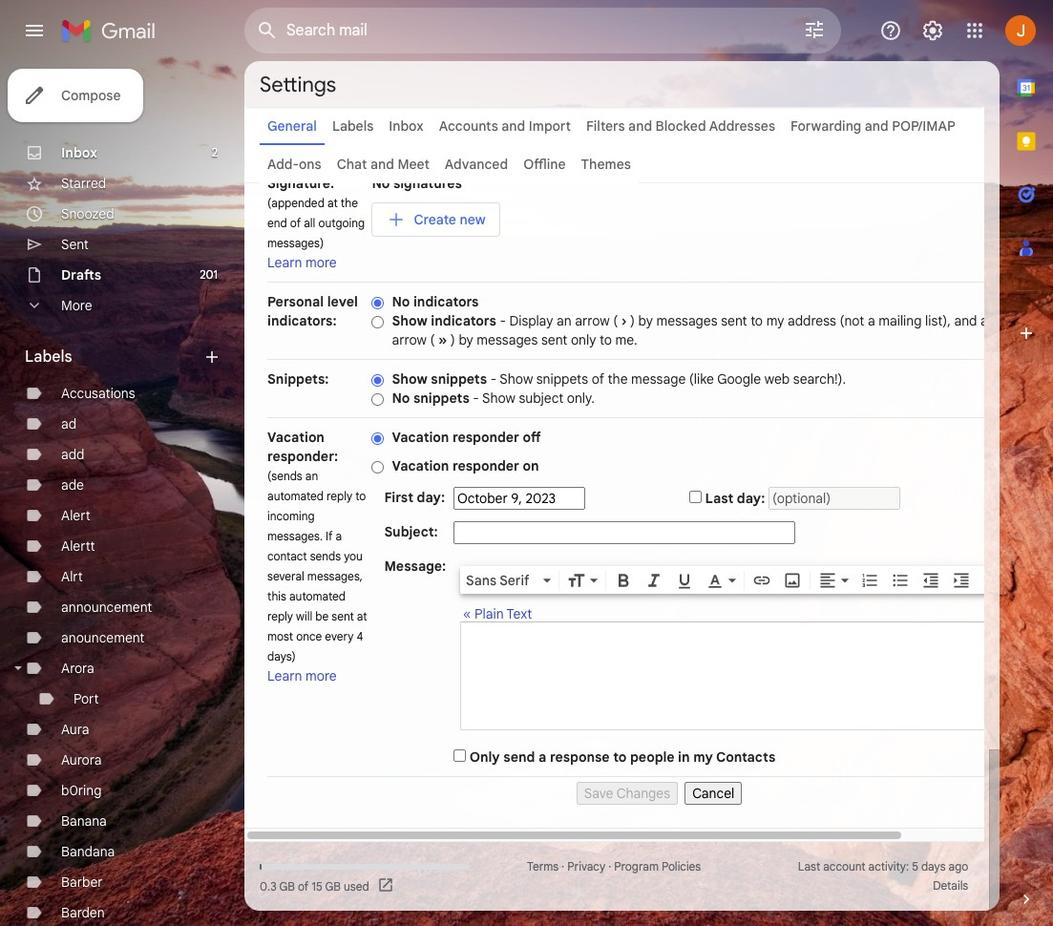 Task type: describe. For each thing, give the bounding box(es) containing it.
formatting options toolbar
[[460, 566, 1043, 594]]

announcement
[[61, 599, 152, 616]]

cancel
[[693, 785, 735, 802]]

snippets up 'only.'
[[537, 371, 588, 388]]

sans serif
[[466, 572, 530, 589]]

level
[[327, 293, 358, 310]]

forwarding and pop/imap link
[[791, 117, 956, 135]]

first
[[384, 489, 414, 506]]

my inside ) by messages sent to my address (not a mailing list), and a double arrow (
[[767, 312, 785, 330]]

last account activity: 5 days ago details
[[798, 860, 969, 893]]

at inside 'signature: (appended at the end of all outgoing messages) learn more'
[[328, 196, 338, 210]]

day: for last day:
[[737, 490, 765, 507]]

footer containing terms
[[245, 858, 985, 896]]

end
[[267, 216, 287, 230]]

labels for labels link
[[332, 117, 374, 135]]

arrow inside ) by messages sent to my address (not a mailing list), and a double arrow (
[[392, 331, 427, 349]]

accounts
[[439, 117, 498, 135]]

every
[[325, 629, 354, 644]]

to inside vacation responder: (sends an automated reply to incoming messages. if a contact sends you several messages, this automated reply will be sent at most once every 4 days) learn more
[[355, 489, 366, 503]]

responder for off
[[453, 429, 520, 446]]

days
[[922, 860, 946, 874]]

no indicators
[[392, 293, 479, 310]]

save
[[584, 785, 614, 802]]

0 vertical spatial inbox link
[[389, 117, 424, 135]]

) inside ) by messages sent to my address (not a mailing list), and a double arrow (
[[630, 312, 635, 330]]

changes
[[617, 785, 671, 802]]

- for show snippets of the message (like google web search!).
[[491, 371, 497, 388]]

b0ring link
[[61, 782, 102, 799]]

add-ons link
[[267, 156, 322, 173]]

add-
[[267, 156, 299, 173]]

show right show snippets "radio"
[[392, 371, 428, 388]]

day: for first day:
[[417, 489, 445, 506]]

2 vertical spatial no
[[392, 390, 410, 407]]

sans serif option
[[462, 571, 540, 590]]

vacation responder: (sends an automated reply to incoming messages. if a contact sends you several messages, this automated reply will be sent at most once every 4 days) learn more
[[267, 429, 367, 685]]

sent inside vacation responder: (sends an automated reply to incoming messages. if a contact sends you several messages, this automated reply will be sent at most once every 4 days) learn more
[[332, 609, 354, 624]]

2 · from the left
[[609, 860, 612, 874]]

send
[[504, 749, 535, 766]]

» ) by messages sent only to me.
[[438, 331, 638, 349]]

response
[[550, 749, 610, 766]]

alert link
[[61, 507, 90, 524]]

last for last account activity: 5 days ago details
[[798, 860, 821, 874]]

addresses
[[709, 117, 776, 135]]

on
[[523, 458, 539, 475]]

ad
[[61, 416, 76, 433]]

follow link to manage storage image
[[377, 877, 396, 896]]

Show snippets radio
[[372, 373, 384, 388]]

compose
[[61, 87, 121, 104]]

vacation responder on
[[392, 458, 539, 475]]

barden link
[[61, 905, 105, 922]]

0 vertical spatial inbox
[[389, 117, 424, 135]]

alrt link
[[61, 568, 83, 586]]

last for last day:
[[705, 490, 734, 507]]

subject
[[519, 390, 564, 407]]

forwarding and pop/imap
[[791, 117, 956, 135]]

0.3 gb of 15 gb used
[[260, 879, 369, 894]]

201
[[200, 267, 218, 282]]

vacation for vacation responder off
[[392, 429, 449, 446]]

Vacation responder on radio
[[372, 460, 384, 475]]

vacation for vacation responder: (sends an automated reply to incoming messages. if a contact sends you several messages, this automated reply will be sent at most once every 4 days) learn more
[[267, 429, 325, 446]]

contacts
[[716, 749, 776, 766]]

underline ‪(⌘u)‬ image
[[675, 572, 694, 591]]

barber link
[[61, 874, 103, 891]]

italic ‪(⌘i)‬ image
[[645, 571, 664, 590]]

themes link
[[581, 156, 631, 173]]

import
[[529, 117, 571, 135]]

and for filters
[[629, 117, 652, 135]]

1 vertical spatial my
[[694, 749, 713, 766]]

No snippets radio
[[372, 392, 384, 407]]

meet
[[398, 156, 430, 173]]

add link
[[61, 446, 84, 463]]

2 vertical spatial of
[[298, 879, 309, 894]]

to inside ) by messages sent to my address (not a mailing list), and a double arrow (
[[751, 312, 763, 330]]

address
[[788, 312, 837, 330]]

more inside 'signature: (appended at the end of all outgoing messages) learn more'
[[306, 254, 337, 271]]

details
[[934, 879, 969, 893]]

chat
[[337, 156, 367, 173]]

Vacation responder text field
[[461, 632, 1035, 720]]

1 vertical spatial automated
[[289, 589, 346, 604]]

0 horizontal spatial )
[[451, 331, 455, 349]]

ad link
[[61, 416, 76, 433]]

labels link
[[332, 117, 374, 135]]

used
[[344, 879, 369, 894]]

privacy link
[[568, 860, 606, 874]]

1 vertical spatial reply
[[267, 609, 293, 624]]

all
[[304, 216, 316, 230]]

chat and meet link
[[337, 156, 430, 173]]

5
[[912, 860, 919, 874]]

web
[[765, 371, 790, 388]]

port
[[74, 691, 99, 708]]

»
[[438, 331, 447, 349]]

a right (not
[[868, 312, 876, 330]]

ago
[[949, 860, 969, 874]]

blocked
[[656, 117, 706, 135]]

show indicators -
[[392, 312, 510, 330]]

) by messages sent to my address (not a mailing list), and a double arrow (
[[392, 312, 1034, 349]]

last day:
[[705, 490, 765, 507]]

messages inside ) by messages sent to my address (not a mailing list), and a double arrow (
[[657, 312, 718, 330]]

outgoing
[[318, 216, 365, 230]]

show left subject
[[482, 390, 516, 407]]

indicators for show
[[431, 312, 497, 330]]

display an arrow ( ›
[[510, 312, 627, 330]]

numbered list ‪(⌘⇧7)‬ image
[[861, 571, 880, 590]]

1 horizontal spatial reply
[[327, 489, 353, 503]]

list),
[[926, 312, 951, 330]]

1 horizontal spatial (
[[613, 312, 618, 330]]

quote ‪(⌘⇧9)‬ image
[[983, 571, 1002, 590]]

show right show indicators option
[[392, 312, 428, 330]]

learn more link for learn
[[267, 254, 337, 271]]

bulleted list ‪(⌘⇧8)‬ image
[[891, 571, 910, 590]]

search!).
[[794, 371, 846, 388]]

1 vertical spatial by
[[459, 331, 474, 349]]

snippets:
[[267, 371, 329, 388]]

4
[[357, 629, 363, 644]]

labels heading
[[25, 348, 203, 367]]

accounts and import
[[439, 117, 571, 135]]

vacation responder off
[[392, 429, 541, 446]]

ade
[[61, 477, 84, 494]]

Show indicators radio
[[372, 315, 384, 329]]

support image
[[880, 19, 903, 42]]

(sends
[[267, 469, 303, 483]]

and for chat
[[370, 156, 394, 173]]

0 horizontal spatial inbox link
[[61, 144, 97, 161]]

arora link
[[61, 660, 94, 677]]

no snippets - show subject only.
[[392, 390, 595, 407]]

0 vertical spatial automated
[[267, 489, 324, 503]]

starred link
[[61, 175, 106, 192]]

you
[[344, 549, 363, 564]]

15
[[312, 879, 323, 894]]

indent more ‪(⌘])‬ image
[[952, 571, 972, 590]]

terms · privacy · program policies
[[527, 860, 701, 874]]

pop/imap
[[892, 117, 956, 135]]

signature:
[[267, 175, 334, 192]]

details link
[[934, 879, 969, 893]]



Task type: locate. For each thing, give the bounding box(es) containing it.
sent down display an arrow ( ›
[[542, 331, 568, 349]]

at up 4
[[357, 609, 367, 624]]

vacation up the responder:
[[267, 429, 325, 446]]

(appended
[[267, 196, 325, 210]]

search mail image
[[250, 13, 285, 48]]

· right the terms 'link'
[[562, 860, 565, 874]]

only
[[470, 749, 500, 766]]

1 gb from the left
[[279, 879, 295, 894]]

messages down display
[[477, 331, 538, 349]]

more down once
[[306, 668, 337, 685]]

learn inside 'signature: (appended at the end of all outgoing messages) learn more'
[[267, 254, 302, 271]]

messages.
[[267, 529, 323, 544]]

0 horizontal spatial (
[[430, 331, 435, 349]]

1 vertical spatial at
[[357, 609, 367, 624]]

cancel button
[[685, 782, 742, 805]]

no down the chat and meet
[[372, 175, 390, 192]]

1 horizontal spatial labels
[[332, 117, 374, 135]]

2 vertical spatial sent
[[332, 609, 354, 624]]

0 vertical spatial sent
[[721, 312, 747, 330]]

Subject text field
[[454, 522, 796, 544]]

inbox
[[389, 117, 424, 135], [61, 144, 97, 161]]

›
[[622, 312, 627, 330]]

learn more link
[[267, 254, 337, 271], [267, 668, 337, 685]]

arora
[[61, 660, 94, 677]]

sends
[[310, 549, 341, 564]]

my
[[767, 312, 785, 330], [694, 749, 713, 766]]

( left ›
[[613, 312, 618, 330]]

indicators for no
[[414, 293, 479, 310]]

of for end
[[290, 216, 301, 230]]

no right the no indicators option
[[392, 293, 410, 310]]

footer
[[245, 858, 985, 896]]

0 horizontal spatial -
[[473, 390, 479, 407]]

1 vertical spatial of
[[592, 371, 605, 388]]

1 horizontal spatial messages
[[657, 312, 718, 330]]

accounts and import link
[[439, 117, 571, 135]]

0 vertical spatial reply
[[327, 489, 353, 503]]

labels navigation
[[0, 61, 245, 927]]

- for display an arrow (
[[500, 312, 506, 330]]

inbox link up meet
[[389, 117, 424, 135]]

vacation right vacation responder off radio
[[392, 429, 449, 446]]

0 vertical spatial my
[[767, 312, 785, 330]]

new
[[460, 211, 486, 228]]

day: right fixed end date option
[[737, 490, 765, 507]]

« plain text
[[463, 606, 532, 623]]

and right filters
[[629, 117, 652, 135]]

1 vertical spatial indicators
[[431, 312, 497, 330]]

vacation
[[267, 429, 325, 446], [392, 429, 449, 446], [392, 458, 449, 475]]

0 vertical spatial learn more link
[[267, 254, 337, 271]]

gmail image
[[61, 11, 165, 50]]

0 horizontal spatial ·
[[562, 860, 565, 874]]

inbox link up starred link at the left of the page
[[61, 144, 97, 161]]

automated up incoming
[[267, 489, 324, 503]]

0 vertical spatial arrow
[[575, 312, 610, 330]]

day: right first
[[417, 489, 445, 506]]

last right fixed end date option
[[705, 490, 734, 507]]

1 horizontal spatial at
[[357, 609, 367, 624]]

message:
[[384, 558, 446, 575]]

of left all
[[290, 216, 301, 230]]

responder down vacation responder off
[[453, 458, 520, 475]]

0 horizontal spatial labels
[[25, 348, 72, 367]]

my left address
[[767, 312, 785, 330]]

general
[[267, 117, 317, 135]]

only send a response to people in my contacts
[[470, 749, 776, 766]]

no
[[372, 175, 390, 192], [392, 293, 410, 310], [392, 390, 410, 407]]

an up the only
[[557, 312, 572, 330]]

labels down the 'more'
[[25, 348, 72, 367]]

most
[[267, 629, 293, 644]]

messages
[[657, 312, 718, 330], [477, 331, 538, 349]]

gb right 15
[[325, 879, 341, 894]]

sent up every
[[332, 609, 354, 624]]

0 vertical spatial learn
[[267, 254, 302, 271]]

0 horizontal spatial by
[[459, 331, 474, 349]]

and right list),
[[955, 312, 978, 330]]

alert
[[61, 507, 90, 524]]

indicators:
[[267, 312, 337, 330]]

0 horizontal spatial gb
[[279, 879, 295, 894]]

by right '»'
[[459, 331, 474, 349]]

1 horizontal spatial by
[[639, 312, 653, 330]]

to left first
[[355, 489, 366, 503]]

drafts
[[61, 266, 101, 284]]

1 vertical spatial (
[[430, 331, 435, 349]]

an
[[557, 312, 572, 330], [305, 469, 318, 483]]

inbox inside labels navigation
[[61, 144, 97, 161]]

of inside 'signature: (appended at the end of all outgoing messages) learn more'
[[290, 216, 301, 230]]

2 learn more link from the top
[[267, 668, 337, 685]]

more inside vacation responder: (sends an automated reply to incoming messages. if a contact sends you several messages, this automated reply will be sent at most once every 4 days) learn more
[[306, 668, 337, 685]]

main menu image
[[23, 19, 46, 42]]

1 horizontal spatial ·
[[609, 860, 612, 874]]

the up outgoing
[[341, 196, 358, 210]]

0 vertical spatial -
[[500, 312, 506, 330]]

1 vertical spatial messages
[[477, 331, 538, 349]]

if
[[326, 529, 333, 544]]

this
[[267, 589, 286, 604]]

last
[[705, 490, 734, 507], [798, 860, 821, 874]]

learn
[[267, 254, 302, 271], [267, 668, 302, 685]]

learn more link down days)
[[267, 668, 337, 685]]

Last day: text field
[[769, 487, 901, 510]]

no for no signatures
[[372, 175, 390, 192]]

( left '»'
[[430, 331, 435, 349]]

responder up vacation responder on
[[453, 429, 520, 446]]

1 vertical spatial responder
[[453, 458, 520, 475]]

0 horizontal spatial sent
[[332, 609, 354, 624]]

a right if
[[336, 529, 342, 544]]

learn more link down messages)
[[267, 254, 337, 271]]

and left pop/imap
[[865, 117, 889, 135]]

labels for 'labels' heading
[[25, 348, 72, 367]]

announcement link
[[61, 599, 152, 616]]

0 horizontal spatial reply
[[267, 609, 293, 624]]

0 horizontal spatial arrow
[[392, 331, 427, 349]]

0 horizontal spatial my
[[694, 749, 713, 766]]

a inside vacation responder: (sends an automated reply to incoming messages. if a contact sends you several messages, this automated reply will be sent at most once every 4 days) learn more
[[336, 529, 342, 544]]

2 more from the top
[[306, 668, 337, 685]]

1 vertical spatial last
[[798, 860, 821, 874]]

1 horizontal spatial my
[[767, 312, 785, 330]]

double
[[992, 312, 1034, 330]]

1 horizontal spatial inbox link
[[389, 117, 424, 135]]

of for snippets
[[592, 371, 605, 388]]

0 vertical spatial the
[[341, 196, 358, 210]]

to left address
[[751, 312, 763, 330]]

more
[[61, 297, 92, 314]]

navigation containing save changes
[[267, 778, 1052, 805]]

0 horizontal spatial messages
[[477, 331, 538, 349]]

indent less ‪(⌘[)‬ image
[[922, 571, 941, 590]]

banana link
[[61, 813, 107, 830]]

anouncement
[[61, 629, 145, 647]]

1 vertical spatial inbox link
[[61, 144, 97, 161]]

1 horizontal spatial inbox
[[389, 117, 424, 135]]

banana
[[61, 813, 107, 830]]

0 horizontal spatial last
[[705, 490, 734, 507]]

general link
[[267, 117, 317, 135]]

1 vertical spatial an
[[305, 469, 318, 483]]

at inside vacation responder: (sends an automated reply to incoming messages. if a contact sends you several messages, this automated reply will be sent at most once every 4 days) learn more
[[357, 609, 367, 624]]

1 vertical spatial learn more link
[[267, 668, 337, 685]]

0 vertical spatial by
[[639, 312, 653, 330]]

0 horizontal spatial inbox
[[61, 144, 97, 161]]

1 vertical spatial the
[[608, 371, 628, 388]]

0 vertical spatial messages
[[657, 312, 718, 330]]

several
[[267, 569, 305, 584]]

learn more link for if
[[267, 668, 337, 685]]

1 vertical spatial inbox
[[61, 144, 97, 161]]

no for no indicators
[[392, 293, 410, 310]]

First day: text field
[[454, 487, 586, 510]]

will
[[296, 609, 313, 624]]

0 vertical spatial of
[[290, 216, 301, 230]]

0 horizontal spatial day:
[[417, 489, 445, 506]]

aura
[[61, 721, 89, 738]]

1 vertical spatial arrow
[[392, 331, 427, 349]]

1 · from the left
[[562, 860, 565, 874]]

· right privacy
[[609, 860, 612, 874]]

2 horizontal spatial -
[[500, 312, 506, 330]]

- up no snippets - show subject only.
[[491, 371, 497, 388]]

signatures
[[394, 175, 462, 192]]

- up vacation responder off
[[473, 390, 479, 407]]

responder for on
[[453, 458, 520, 475]]

1 horizontal spatial an
[[557, 312, 572, 330]]

vacation up first day:
[[392, 458, 449, 475]]

messages up (like
[[657, 312, 718, 330]]

indicators up show indicators -
[[414, 293, 479, 310]]

more down messages)
[[306, 254, 337, 271]]

inbox up meet
[[389, 117, 424, 135]]

of up 'only.'
[[592, 371, 605, 388]]

my right "in"
[[694, 749, 713, 766]]

0 vertical spatial responder
[[453, 429, 520, 446]]

(
[[613, 312, 618, 330], [430, 331, 435, 349]]

no right no snippets option at top left
[[392, 390, 410, 407]]

(not
[[840, 312, 865, 330]]

sent inside ) by messages sent to my address (not a mailing list), and a double arrow (
[[721, 312, 747, 330]]

0 vertical spatial at
[[328, 196, 338, 210]]

2 horizontal spatial sent
[[721, 312, 747, 330]]

automated up be
[[289, 589, 346, 604]]

reply up most
[[267, 609, 293, 624]]

insert image image
[[783, 571, 802, 590]]

1 learn from the top
[[267, 254, 302, 271]]

snippets for show snippets of the message (like google web search!).
[[431, 371, 487, 388]]

last left the account
[[798, 860, 821, 874]]

settings image
[[922, 19, 945, 42]]

filters and blocked addresses
[[586, 117, 776, 135]]

at up outgoing
[[328, 196, 338, 210]]

a right send
[[539, 749, 547, 766]]

incoming
[[267, 509, 315, 523]]

Only send a response to people in my Contacts checkbox
[[454, 750, 466, 762]]

snoozed
[[61, 205, 114, 223]]

(like
[[689, 371, 714, 388]]

0 vertical spatial )
[[630, 312, 635, 330]]

1 horizontal spatial )
[[630, 312, 635, 330]]

by inside ) by messages sent to my address (not a mailing list), and a double arrow (
[[639, 312, 653, 330]]

1 horizontal spatial gb
[[325, 879, 341, 894]]

1 vertical spatial learn
[[267, 668, 302, 685]]

2 vertical spatial -
[[473, 390, 479, 407]]

privacy
[[568, 860, 606, 874]]

None search field
[[245, 8, 842, 53]]

arrow up the only
[[575, 312, 610, 330]]

1 responder from the top
[[453, 429, 520, 446]]

0 vertical spatial labels
[[332, 117, 374, 135]]

reply up if
[[327, 489, 353, 503]]

- left display
[[500, 312, 506, 330]]

once
[[296, 629, 322, 644]]

vacation inside vacation responder: (sends an automated reply to incoming messages. if a contact sends you several messages, this automated reply will be sent at most once every 4 days) learn more
[[267, 429, 325, 446]]

only.
[[567, 390, 595, 407]]

0 horizontal spatial an
[[305, 469, 318, 483]]

1 horizontal spatial day:
[[737, 490, 765, 507]]

- for show subject only.
[[473, 390, 479, 407]]

Last day: checkbox
[[690, 491, 702, 503]]

an inside vacation responder: (sends an automated reply to incoming messages. if a contact sends you several messages, this automated reply will be sent at most once every 4 days) learn more
[[305, 469, 318, 483]]

0 horizontal spatial the
[[341, 196, 358, 210]]

port link
[[74, 691, 99, 708]]

Search mail text field
[[287, 21, 750, 40]]

themes
[[581, 156, 631, 173]]

1 vertical spatial -
[[491, 371, 497, 388]]

Vacation responder off radio
[[372, 432, 384, 446]]

advanced search options image
[[796, 11, 834, 49]]

messages,
[[307, 569, 363, 584]]

messages)
[[267, 236, 324, 250]]

learn down messages)
[[267, 254, 302, 271]]

1 vertical spatial no
[[392, 293, 410, 310]]

account
[[824, 860, 866, 874]]

1 horizontal spatial last
[[798, 860, 821, 874]]

labels inside navigation
[[25, 348, 72, 367]]

gb right 0.3
[[279, 879, 295, 894]]

off
[[523, 429, 541, 446]]

1 learn more link from the top
[[267, 254, 337, 271]]

ons
[[299, 156, 322, 173]]

inbox link
[[389, 117, 424, 135], [61, 144, 97, 161]]

inbox up starred link at the left of the page
[[61, 144, 97, 161]]

) right ›
[[630, 312, 635, 330]]

bandana
[[61, 843, 115, 861]]

0 vertical spatial indicators
[[414, 293, 479, 310]]

)
[[630, 312, 635, 330], [451, 331, 455, 349]]

1 vertical spatial )
[[451, 331, 455, 349]]

vacation for vacation responder on
[[392, 458, 449, 475]]

indicators up '»'
[[431, 312, 497, 330]]

0 vertical spatial more
[[306, 254, 337, 271]]

sent
[[61, 236, 89, 253]]

an down the responder:
[[305, 469, 318, 483]]

filters and blocked addresses link
[[586, 117, 776, 135]]

1 horizontal spatial sent
[[542, 331, 568, 349]]

1 horizontal spatial arrow
[[575, 312, 610, 330]]

subject:
[[384, 523, 438, 541]]

show up no snippets - show subject only.
[[500, 371, 533, 388]]

bold ‪(⌘b)‬ image
[[614, 571, 633, 590]]

0 horizontal spatial at
[[328, 196, 338, 210]]

advanced link
[[445, 156, 508, 173]]

1 horizontal spatial the
[[608, 371, 628, 388]]

b0ring
[[61, 782, 102, 799]]

to left me.
[[600, 331, 612, 349]]

forwarding
[[791, 117, 862, 135]]

snippets up no snippets - show subject only.
[[431, 371, 487, 388]]

more button
[[0, 290, 229, 321]]

tab list
[[1000, 61, 1054, 858]]

and inside ) by messages sent to my address (not a mailing list), and a double arrow (
[[955, 312, 978, 330]]

link ‪(⌘k)‬ image
[[753, 571, 772, 590]]

only
[[571, 331, 596, 349]]

1 vertical spatial more
[[306, 668, 337, 685]]

0 vertical spatial an
[[557, 312, 572, 330]]

( inside ) by messages sent to my address (not a mailing list), and a double arrow (
[[430, 331, 435, 349]]

2 responder from the top
[[453, 458, 520, 475]]

snippets for show subject only.
[[414, 390, 470, 407]]

sent up google
[[721, 312, 747, 330]]

show snippets - show snippets of the message (like google web search!).
[[392, 371, 846, 388]]

snippets up vacation responder off
[[414, 390, 470, 407]]

1 vertical spatial sent
[[542, 331, 568, 349]]

to left people at bottom
[[613, 749, 627, 766]]

1 more from the top
[[306, 254, 337, 271]]

No indicators radio
[[372, 296, 384, 310]]

barden
[[61, 905, 105, 922]]

a left double
[[981, 312, 988, 330]]

learn inside vacation responder: (sends an automated reply to incoming messages. if a contact sends you several messages, this automated reply will be sent at most once every 4 days) learn more
[[267, 668, 302, 685]]

offline link
[[524, 156, 566, 173]]

signature: (appended at the end of all outgoing messages) learn more
[[267, 175, 365, 271]]

the
[[341, 196, 358, 210], [608, 371, 628, 388]]

1 vertical spatial labels
[[25, 348, 72, 367]]

alrt
[[61, 568, 83, 586]]

last inside the last account activity: 5 days ago details
[[798, 860, 821, 874]]

by right ›
[[639, 312, 653, 330]]

0 vertical spatial no
[[372, 175, 390, 192]]

and for forwarding
[[865, 117, 889, 135]]

advanced
[[445, 156, 508, 173]]

1 horizontal spatial -
[[491, 371, 497, 388]]

learn down days)
[[267, 668, 302, 685]]

the down me.
[[608, 371, 628, 388]]

save changes
[[584, 785, 671, 802]]

program
[[615, 860, 659, 874]]

reply
[[327, 489, 353, 503], [267, 609, 293, 624]]

and
[[502, 117, 526, 135], [629, 117, 652, 135], [865, 117, 889, 135], [370, 156, 394, 173], [955, 312, 978, 330]]

0 vertical spatial last
[[705, 490, 734, 507]]

of left 15
[[298, 879, 309, 894]]

) right '»'
[[451, 331, 455, 349]]

0 vertical spatial (
[[613, 312, 618, 330]]

the inside 'signature: (appended at the end of all outgoing messages) learn more'
[[341, 196, 358, 210]]

labels up 'chat'
[[332, 117, 374, 135]]

arrow left '»'
[[392, 331, 427, 349]]

to
[[751, 312, 763, 330], [600, 331, 612, 349], [355, 489, 366, 503], [613, 749, 627, 766]]

-
[[500, 312, 506, 330], [491, 371, 497, 388], [473, 390, 479, 407]]

and right 'chat'
[[370, 156, 394, 173]]

automated
[[267, 489, 324, 503], [289, 589, 346, 604]]

mailing
[[879, 312, 922, 330]]

navigation
[[267, 778, 1052, 805]]

activity:
[[869, 860, 909, 874]]

and for accounts
[[502, 117, 526, 135]]

2 gb from the left
[[325, 879, 341, 894]]

2 learn from the top
[[267, 668, 302, 685]]

and left import
[[502, 117, 526, 135]]

chat and meet
[[337, 156, 430, 173]]



Task type: vqa. For each thing, say whether or not it's contained in the screenshot.
1st , from the right
no



